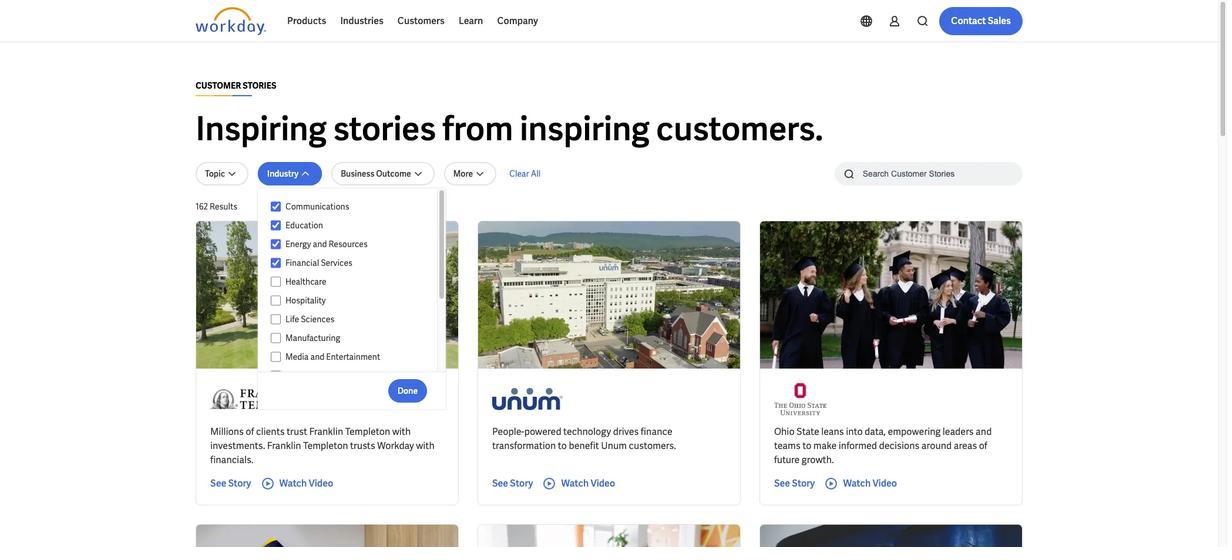 Task type: describe. For each thing, give the bounding box(es) containing it.
decisions
[[879, 440, 920, 452]]

areas
[[954, 440, 977, 452]]

industries button
[[333, 7, 391, 35]]

learn
[[459, 15, 483, 27]]

watch video link for clients
[[261, 477, 333, 491]]

communications link
[[281, 200, 426, 214]]

entertainment
[[326, 352, 380, 362]]

stories
[[243, 80, 276, 91]]

millions of clients trust franklin templeton with investments. franklin templeton trusts workday with financials.
[[210, 426, 435, 466]]

leans
[[821, 426, 844, 438]]

clear all
[[510, 169, 541, 179]]

all
[[531, 169, 541, 179]]

watch video for drives
[[561, 478, 615, 490]]

clients
[[256, 426, 285, 438]]

energy and resources link
[[281, 237, 426, 251]]

around
[[922, 440, 952, 452]]

watch for technology
[[561, 478, 589, 490]]

done
[[398, 386, 418, 396]]

video for into
[[873, 478, 897, 490]]

inspiring
[[196, 108, 327, 150]]

contact sales
[[951, 15, 1011, 27]]

clear all button
[[506, 162, 544, 186]]

financial services
[[285, 258, 352, 268]]

topic button
[[196, 162, 249, 186]]

162
[[196, 202, 208, 212]]

see story link for people-powered technology drives finance transformation to benefit unum customers.
[[492, 477, 533, 491]]

industry button
[[258, 162, 322, 186]]

162 results
[[196, 202, 237, 212]]

inspiring
[[520, 108, 650, 150]]

life sciences
[[285, 314, 334, 325]]

1 vertical spatial templeton
[[303, 440, 348, 452]]

hospitality
[[285, 296, 326, 306]]

media and entertainment
[[285, 352, 380, 362]]

manufacturing
[[285, 333, 340, 344]]

nonprofit link
[[281, 369, 426, 383]]

video for drives
[[591, 478, 615, 490]]

more button
[[444, 162, 497, 186]]

the ohio state university image
[[774, 383, 827, 416]]

watch video for trust
[[279, 478, 333, 490]]

0 vertical spatial customers.
[[656, 108, 823, 150]]

customer stories
[[196, 80, 276, 91]]

business outcome
[[341, 169, 411, 179]]

healthcare link
[[281, 275, 426, 289]]

products
[[287, 15, 326, 27]]

transformation
[[492, 440, 556, 452]]

people-
[[492, 426, 524, 438]]

investments.
[[210, 440, 265, 452]]

healthcare
[[285, 277, 326, 287]]

millions
[[210, 426, 244, 438]]

stories
[[333, 108, 436, 150]]

inspiring stories from inspiring customers.
[[196, 108, 823, 150]]

see story link for millions of clients trust franklin templeton with investments. franklin templeton trusts workday with financials.
[[210, 477, 251, 491]]

leaders
[[943, 426, 974, 438]]

customers button
[[391, 7, 452, 35]]

energy
[[285, 239, 311, 250]]

more
[[453, 169, 473, 179]]

customers. inside people-powered technology drives finance transformation to benefit unum customers.
[[629, 440, 676, 452]]

resources
[[329, 239, 368, 250]]

of inside millions of clients trust franklin templeton with investments. franklin templeton trusts workday with financials.
[[246, 426, 254, 438]]

sales
[[988, 15, 1011, 27]]

financials.
[[210, 454, 253, 466]]

learn button
[[452, 7, 490, 35]]

ohio
[[774, 426, 795, 438]]

0 vertical spatial with
[[392, 426, 411, 438]]

make
[[814, 440, 837, 452]]

business outcome button
[[331, 162, 435, 186]]

see for ohio state leans into data, empowering leaders and teams to make informed decisions around areas of future growth.
[[774, 478, 790, 490]]

go to the homepage image
[[196, 7, 266, 35]]

education
[[285, 220, 323, 231]]

into
[[846, 426, 863, 438]]

1 horizontal spatial with
[[416, 440, 435, 452]]

story for ohio state leans into data, empowering leaders and teams to make informed decisions around areas of future growth.
[[792, 478, 815, 490]]

life sciences link
[[281, 313, 426, 327]]

video for trust
[[309, 478, 333, 490]]



Task type: vqa. For each thing, say whether or not it's contained in the screenshot.
first 'see story' link from the right
yes



Task type: locate. For each thing, give the bounding box(es) containing it.
video down ohio state leans into data, empowering leaders and teams to make informed decisions around areas of future growth.
[[873, 478, 897, 490]]

0 horizontal spatial of
[[246, 426, 254, 438]]

1 horizontal spatial watch video link
[[543, 477, 615, 491]]

0 vertical spatial of
[[246, 426, 254, 438]]

see story down financials.
[[210, 478, 251, 490]]

business
[[341, 169, 374, 179]]

see down transformation
[[492, 478, 508, 490]]

informed
[[839, 440, 877, 452]]

1 horizontal spatial of
[[979, 440, 988, 452]]

1 horizontal spatial to
[[803, 440, 812, 452]]

2 story from the left
[[510, 478, 533, 490]]

0 horizontal spatial see story
[[210, 478, 251, 490]]

story down growth.
[[792, 478, 815, 490]]

see for millions of clients trust franklin templeton with investments. franklin templeton trusts workday with financials.
[[210, 478, 226, 490]]

story down financials.
[[228, 478, 251, 490]]

products button
[[280, 7, 333, 35]]

see down financials.
[[210, 478, 226, 490]]

data,
[[865, 426, 886, 438]]

see story link down financials.
[[210, 477, 251, 491]]

people-powered technology drives finance transformation to benefit unum customers.
[[492, 426, 676, 452]]

3 see from the left
[[774, 478, 790, 490]]

1 watch video from the left
[[279, 478, 333, 490]]

trust
[[287, 426, 307, 438]]

nonprofit
[[285, 371, 321, 381]]

and up areas
[[976, 426, 992, 438]]

finance
[[641, 426, 673, 438]]

topic
[[205, 169, 225, 179]]

financial
[[285, 258, 319, 268]]

2 see from the left
[[492, 478, 508, 490]]

watch video down benefit
[[561, 478, 615, 490]]

powered
[[524, 426, 561, 438]]

and up financial services
[[313, 239, 327, 250]]

see story for people-powered technology drives finance transformation to benefit unum customers.
[[492, 478, 533, 490]]

franklin templeton companies, llc image
[[210, 383, 314, 416]]

None checkbox
[[271, 202, 281, 212], [271, 258, 281, 268], [271, 277, 281, 287], [271, 296, 281, 306], [271, 314, 281, 325], [271, 333, 281, 344], [271, 352, 281, 362], [271, 371, 281, 381], [271, 202, 281, 212], [271, 258, 281, 268], [271, 277, 281, 287], [271, 296, 281, 306], [271, 314, 281, 325], [271, 333, 281, 344], [271, 352, 281, 362], [271, 371, 281, 381]]

and
[[313, 239, 327, 250], [310, 352, 325, 362], [976, 426, 992, 438]]

hospitality link
[[281, 294, 426, 308]]

0 horizontal spatial watch video link
[[261, 477, 333, 491]]

drives
[[613, 426, 639, 438]]

industry
[[267, 169, 299, 179]]

franklin
[[309, 426, 343, 438], [267, 440, 301, 452]]

2 horizontal spatial see story link
[[774, 477, 815, 491]]

watch video link down millions of clients trust franklin templeton with investments. franklin templeton trusts workday with financials.
[[261, 477, 333, 491]]

video down unum
[[591, 478, 615, 490]]

of up investments.
[[246, 426, 254, 438]]

growth.
[[802, 454, 834, 466]]

with up workday
[[392, 426, 411, 438]]

customers
[[398, 15, 445, 27]]

2 see story link from the left
[[492, 477, 533, 491]]

with right workday
[[416, 440, 435, 452]]

0 vertical spatial templeton
[[345, 426, 390, 438]]

to
[[558, 440, 567, 452], [803, 440, 812, 452]]

done button
[[388, 379, 427, 403]]

empowering
[[888, 426, 941, 438]]

to inside people-powered technology drives finance transformation to benefit unum customers.
[[558, 440, 567, 452]]

1 watch video link from the left
[[261, 477, 333, 491]]

1 horizontal spatial franklin
[[309, 426, 343, 438]]

3 watch from the left
[[843, 478, 871, 490]]

of
[[246, 426, 254, 438], [979, 440, 988, 452]]

contact sales link
[[940, 7, 1023, 35]]

and for entertainment
[[310, 352, 325, 362]]

franklin right trust
[[309, 426, 343, 438]]

2 horizontal spatial see story
[[774, 478, 815, 490]]

watch video
[[279, 478, 333, 490], [561, 478, 615, 490], [843, 478, 897, 490]]

2 video from the left
[[591, 478, 615, 490]]

3 watch video from the left
[[843, 478, 897, 490]]

and down manufacturing in the left bottom of the page
[[310, 352, 325, 362]]

2 vertical spatial and
[[976, 426, 992, 438]]

2 horizontal spatial watch
[[843, 478, 871, 490]]

watch down informed
[[843, 478, 871, 490]]

industries
[[340, 15, 384, 27]]

story for people-powered technology drives finance transformation to benefit unum customers.
[[510, 478, 533, 490]]

see story link down future
[[774, 477, 815, 491]]

2 watch video link from the left
[[543, 477, 615, 491]]

to inside ohio state leans into data, empowering leaders and teams to make informed decisions around areas of future growth.
[[803, 440, 812, 452]]

Search Customer Stories text field
[[856, 163, 1000, 184]]

1 horizontal spatial story
[[510, 478, 533, 490]]

customers.
[[656, 108, 823, 150], [629, 440, 676, 452]]

state
[[797, 426, 819, 438]]

story for millions of clients trust franklin templeton with investments. franklin templeton trusts workday with financials.
[[228, 478, 251, 490]]

2 see story from the left
[[492, 478, 533, 490]]

0 horizontal spatial to
[[558, 440, 567, 452]]

watch down benefit
[[561, 478, 589, 490]]

3 video from the left
[[873, 478, 897, 490]]

communications
[[285, 202, 349, 212]]

1 see story link from the left
[[210, 477, 251, 491]]

story down transformation
[[510, 478, 533, 490]]

workday
[[377, 440, 414, 452]]

0 vertical spatial franklin
[[309, 426, 343, 438]]

ohio state leans into data, empowering leaders and teams to make informed decisions around areas of future growth.
[[774, 426, 992, 466]]

contact
[[951, 15, 986, 27]]

2 horizontal spatial story
[[792, 478, 815, 490]]

life
[[285, 314, 299, 325]]

to down state
[[803, 440, 812, 452]]

teams
[[774, 440, 801, 452]]

watch video link for leans
[[824, 477, 897, 491]]

1 horizontal spatial see
[[492, 478, 508, 490]]

services
[[321, 258, 352, 268]]

education link
[[281, 219, 426, 233]]

see for people-powered technology drives finance transformation to benefit unum customers.
[[492, 478, 508, 490]]

results
[[210, 202, 237, 212]]

company
[[497, 15, 538, 27]]

2 to from the left
[[803, 440, 812, 452]]

watch down millions of clients trust franklin templeton with investments. franklin templeton trusts workday with financials.
[[279, 478, 307, 490]]

energy and resources
[[285, 239, 368, 250]]

see story down future
[[774, 478, 815, 490]]

1 horizontal spatial watch
[[561, 478, 589, 490]]

0 horizontal spatial franklin
[[267, 440, 301, 452]]

3 watch video link from the left
[[824, 477, 897, 491]]

to left benefit
[[558, 440, 567, 452]]

media
[[285, 352, 309, 362]]

2 horizontal spatial video
[[873, 478, 897, 490]]

2 watch video from the left
[[561, 478, 615, 490]]

and for resources
[[313, 239, 327, 250]]

1 vertical spatial franklin
[[267, 440, 301, 452]]

0 horizontal spatial watch video
[[279, 478, 333, 490]]

see story link for ohio state leans into data, empowering leaders and teams to make informed decisions around areas of future growth.
[[774, 477, 815, 491]]

1 vertical spatial of
[[979, 440, 988, 452]]

1 vertical spatial with
[[416, 440, 435, 452]]

trusts
[[350, 440, 375, 452]]

2 watch from the left
[[561, 478, 589, 490]]

clear
[[510, 169, 529, 179]]

see down future
[[774, 478, 790, 490]]

unum image
[[492, 383, 563, 416]]

0 horizontal spatial watch
[[279, 478, 307, 490]]

1 watch from the left
[[279, 478, 307, 490]]

watch video link down benefit
[[543, 477, 615, 491]]

1 vertical spatial and
[[310, 352, 325, 362]]

1 horizontal spatial video
[[591, 478, 615, 490]]

2 horizontal spatial watch video link
[[824, 477, 897, 491]]

see story for ohio state leans into data, empowering leaders and teams to make informed decisions around areas of future growth.
[[774, 478, 815, 490]]

templeton
[[345, 426, 390, 438], [303, 440, 348, 452]]

from
[[443, 108, 513, 150]]

and inside ohio state leans into data, empowering leaders and teams to make informed decisions around areas of future growth.
[[976, 426, 992, 438]]

of right areas
[[979, 440, 988, 452]]

templeton up trusts
[[345, 426, 390, 438]]

0 horizontal spatial see
[[210, 478, 226, 490]]

watch for clients
[[279, 478, 307, 490]]

see
[[210, 478, 226, 490], [492, 478, 508, 490], [774, 478, 790, 490]]

2 horizontal spatial watch video
[[843, 478, 897, 490]]

watch video down informed
[[843, 478, 897, 490]]

3 see story from the left
[[774, 478, 815, 490]]

templeton down trust
[[303, 440, 348, 452]]

see story down transformation
[[492, 478, 533, 490]]

technology
[[563, 426, 611, 438]]

with
[[392, 426, 411, 438], [416, 440, 435, 452]]

customer
[[196, 80, 241, 91]]

company button
[[490, 7, 545, 35]]

of inside ohio state leans into data, empowering leaders and teams to make informed decisions around areas of future growth.
[[979, 440, 988, 452]]

manufacturing link
[[281, 331, 426, 345]]

0 horizontal spatial see story link
[[210, 477, 251, 491]]

future
[[774, 454, 800, 466]]

watch video link down informed
[[824, 477, 897, 491]]

1 see from the left
[[210, 478, 226, 490]]

0 horizontal spatial video
[[309, 478, 333, 490]]

2 horizontal spatial see
[[774, 478, 790, 490]]

1 horizontal spatial see story
[[492, 478, 533, 490]]

watch video link for technology
[[543, 477, 615, 491]]

see story link down transformation
[[492, 477, 533, 491]]

video down millions of clients trust franklin templeton with investments. franklin templeton trusts workday with financials.
[[309, 478, 333, 490]]

sciences
[[301, 314, 334, 325]]

1 vertical spatial customers.
[[629, 440, 676, 452]]

franklin down trust
[[267, 440, 301, 452]]

3 story from the left
[[792, 478, 815, 490]]

see story for millions of clients trust franklin templeton with investments. franklin templeton trusts workday with financials.
[[210, 478, 251, 490]]

benefit
[[569, 440, 599, 452]]

watch video link
[[261, 477, 333, 491], [543, 477, 615, 491], [824, 477, 897, 491]]

3 see story link from the left
[[774, 477, 815, 491]]

watch video down millions of clients trust franklin templeton with investments. franklin templeton trusts workday with financials.
[[279, 478, 333, 490]]

1 horizontal spatial watch video
[[561, 478, 615, 490]]

1 horizontal spatial see story link
[[492, 477, 533, 491]]

1 to from the left
[[558, 440, 567, 452]]

story
[[228, 478, 251, 490], [510, 478, 533, 490], [792, 478, 815, 490]]

watch video for into
[[843, 478, 897, 490]]

financial services link
[[281, 256, 426, 270]]

video
[[309, 478, 333, 490], [591, 478, 615, 490], [873, 478, 897, 490]]

watch for leans
[[843, 478, 871, 490]]

1 story from the left
[[228, 478, 251, 490]]

unum
[[601, 440, 627, 452]]

1 see story from the left
[[210, 478, 251, 490]]

0 horizontal spatial with
[[392, 426, 411, 438]]

outcome
[[376, 169, 411, 179]]

0 vertical spatial and
[[313, 239, 327, 250]]

media and entertainment link
[[281, 350, 426, 364]]

1 video from the left
[[309, 478, 333, 490]]

0 horizontal spatial story
[[228, 478, 251, 490]]

None checkbox
[[271, 220, 281, 231], [271, 239, 281, 250], [271, 220, 281, 231], [271, 239, 281, 250]]



